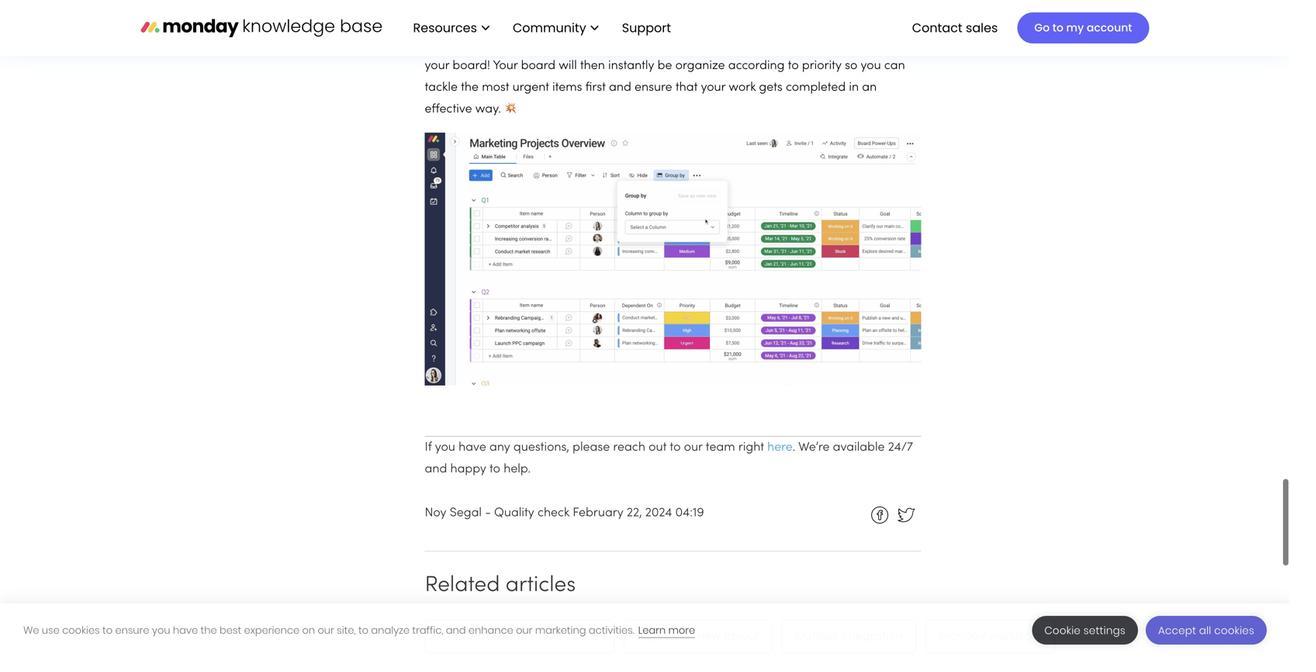 Task type: locate. For each thing, give the bounding box(es) containing it.
0 horizontal spatial use
[[42, 624, 60, 638]]

can right so
[[885, 60, 906, 72]]

cookies inside accept all cookies button
[[1215, 624, 1255, 638]]

most
[[482, 82, 510, 94]]

to right go
[[1053, 20, 1064, 35]]

0 vertical spatial work
[[729, 82, 756, 94]]

priority up an
[[859, 38, 898, 50]]

- left new
[[689, 631, 695, 643]]

you right if at the bottom of the page
[[435, 442, 456, 454]]

ensure
[[635, 82, 673, 94], [115, 624, 149, 638]]

0 horizontal spatial monday
[[531, 631, 578, 643]]

outlook integration
[[795, 631, 903, 643]]

0 horizontal spatial your
[[425, 60, 450, 72]]

contact sales link
[[905, 15, 1006, 41]]

with
[[504, 631, 527, 643]]

dialog
[[0, 604, 1291, 657]]

the
[[526, 38, 543, 50], [704, 38, 721, 50], [461, 82, 479, 94], [201, 624, 217, 638]]

questions,
[[514, 442, 570, 454]]

sales
[[966, 19, 998, 36]]

your down next,
[[425, 60, 450, 72]]

select
[[668, 38, 700, 50]]

support
[[622, 19, 671, 36]]

main element
[[398, 0, 1150, 56]]

priority
[[859, 38, 898, 50], [802, 60, 842, 72]]

your down organize
[[701, 82, 726, 94]]

and down instantly
[[609, 82, 632, 94]]

community
[[513, 19, 587, 36]]

1 horizontal spatial use
[[503, 38, 522, 50]]

0 horizontal spatial cookies
[[62, 624, 100, 638]]

go
[[1035, 20, 1050, 35]]

0 vertical spatial -
[[485, 508, 491, 519]]

list
[[398, 0, 684, 56]]

1 horizontal spatial priority
[[859, 38, 898, 50]]

new
[[698, 631, 722, 643]]

cookies for use
[[62, 624, 100, 638]]

layout
[[725, 631, 759, 643]]

1 vertical spatial and
[[425, 464, 447, 476]]

way.
[[476, 104, 501, 115]]

0 horizontal spatial have
[[173, 624, 198, 638]]

"group
[[547, 38, 586, 50]]

on right experience
[[302, 624, 315, 638]]

feature
[[611, 38, 651, 50]]

work right my
[[658, 631, 685, 643]]

- for new
[[689, 631, 695, 643]]

and inside next, you can use the "group by" feature to select the column which indicates priority on your board! your board will then instantly be organize according to priority so you can tackle the most urgent items first and ensure that your work gets completed in an effective way. 💥
[[609, 82, 632, 94]]

use up your
[[503, 38, 522, 50]]

1 vertical spatial on
[[302, 624, 315, 638]]

1 vertical spatial work
[[658, 631, 685, 643]]

1 vertical spatial ensure
[[115, 624, 149, 638]]

cpt2202251523 1407x717.gif image
[[425, 133, 922, 386]]

and
[[609, 82, 632, 94], [425, 464, 447, 476], [446, 624, 466, 638]]

support link
[[615, 15, 684, 41], [622, 19, 676, 36]]

articles
[[506, 576, 576, 597]]

we're
[[799, 442, 830, 454]]

0 vertical spatial on
[[901, 38, 916, 50]]

1 horizontal spatial monday
[[939, 631, 986, 643]]

and right traffic,
[[446, 624, 466, 638]]

0 vertical spatial and
[[609, 82, 632, 94]]

1 horizontal spatial ensure
[[635, 82, 673, 94]]

so
[[845, 60, 858, 72]]

2 monday from the left
[[939, 631, 986, 643]]

support link up feature on the top of the page
[[622, 19, 676, 36]]

0 horizontal spatial on
[[302, 624, 315, 638]]

1 horizontal spatial cookies
[[1215, 624, 1255, 638]]

help.
[[504, 464, 531, 476]]

have
[[459, 442, 487, 454], [173, 624, 198, 638]]

which
[[769, 38, 802, 50]]

that
[[676, 82, 698, 94]]

more
[[669, 624, 696, 638]]

0 vertical spatial ensure
[[635, 82, 673, 94]]

our left the team
[[684, 442, 703, 454]]

column
[[725, 38, 766, 50]]

cookies
[[62, 624, 100, 638], [1215, 624, 1255, 638]]

next, you can use the "group by" feature to select the column which indicates priority on your board! your board will then instantly be organize according to priority so you can tackle the most urgent items first and ensure that your work gets completed in an effective way. 💥
[[425, 38, 916, 115]]

ensure inside next, you can use the "group by" feature to select the column which indicates priority on your board! your board will then instantly be organize according to priority so you can tackle the most urgent items first and ensure that your work gets completed in an effective way. 💥
[[635, 82, 673, 94]]

can
[[479, 38, 500, 50], [885, 60, 906, 72]]

and down if at the bottom of the page
[[425, 464, 447, 476]]

to down support
[[654, 38, 665, 50]]

community link
[[505, 15, 607, 41]]

0 horizontal spatial -
[[485, 508, 491, 519]]

integration
[[842, 631, 903, 643]]

1 horizontal spatial your
[[701, 82, 726, 94]]

have left best
[[173, 624, 198, 638]]

first
[[586, 82, 606, 94]]

1 horizontal spatial work
[[729, 82, 756, 94]]

1 horizontal spatial on
[[901, 38, 916, 50]]

you up board!
[[455, 38, 476, 50]]

you
[[455, 38, 476, 50], [861, 60, 882, 72], [435, 442, 456, 454], [152, 624, 170, 638]]

1 vertical spatial -
[[689, 631, 695, 643]]

right
[[739, 442, 764, 454]]

0 vertical spatial can
[[479, 38, 500, 50]]

organize
[[676, 60, 725, 72]]

outlook integration link
[[782, 620, 917, 654]]

1 horizontal spatial our
[[516, 624, 533, 638]]

then
[[580, 60, 605, 72]]

1 monday from the left
[[531, 631, 578, 643]]

accept all cookies button
[[1146, 616, 1268, 645]]

to
[[1053, 20, 1064, 35], [654, 38, 665, 50], [788, 60, 799, 72], [670, 442, 681, 454], [490, 464, 501, 476], [102, 624, 113, 638], [359, 624, 369, 638]]

resources
[[413, 19, 477, 36]]

on down 'contact'
[[901, 38, 916, 50]]

my
[[1067, 20, 1085, 35]]

2 vertical spatial and
[[446, 624, 466, 638]]

all
[[1200, 624, 1212, 638]]

1 vertical spatial priority
[[802, 60, 842, 72]]

work down according
[[729, 82, 756, 94]]

our
[[684, 442, 703, 454], [318, 624, 334, 638], [516, 624, 533, 638]]

to right we
[[102, 624, 113, 638]]

we
[[23, 624, 39, 638]]

resources link
[[406, 15, 497, 41]]

you right so
[[861, 60, 882, 72]]

workdocs
[[989, 631, 1043, 643]]

use right we
[[42, 624, 60, 638]]

please
[[573, 442, 610, 454]]

2 cookies from the left
[[1215, 624, 1255, 638]]

my
[[637, 631, 655, 643]]

have up "happy" at the left of the page
[[459, 442, 487, 454]]

to inside . we're available 24/7 and happy to help.
[[490, 464, 501, 476]]

1 horizontal spatial have
[[459, 442, 487, 454]]

if
[[425, 442, 432, 454]]

cookies right we
[[62, 624, 100, 638]]

activities.
[[589, 624, 635, 638]]

can up your
[[479, 38, 500, 50]]

1 horizontal spatial -
[[689, 631, 695, 643]]

check
[[538, 508, 570, 519]]

our right enhance
[[516, 624, 533, 638]]

1 vertical spatial have
[[173, 624, 198, 638]]

-
[[485, 508, 491, 519], [689, 631, 695, 643]]

to left help.
[[490, 464, 501, 476]]

monday left workdocs
[[939, 631, 986, 643]]

the down board!
[[461, 82, 479, 94]]

on inside next, you can use the "group by" feature to select the column which indicates priority on your board! your board will then instantly be organize according to priority so you can tackle the most urgent items first and ensure that your work gets completed in an effective way. 💥
[[901, 38, 916, 50]]

priority up completed
[[802, 60, 842, 72]]

0 vertical spatial use
[[503, 38, 522, 50]]

marketing
[[535, 624, 586, 638]]

tackle
[[425, 82, 458, 94]]

the left best
[[201, 624, 217, 638]]

24/7
[[889, 442, 914, 454]]

0 horizontal spatial ensure
[[115, 624, 149, 638]]

0 horizontal spatial can
[[479, 38, 500, 50]]

0 vertical spatial your
[[425, 60, 450, 72]]

quality
[[494, 508, 535, 519]]

list containing resources
[[398, 0, 684, 56]]

1 horizontal spatial can
[[885, 60, 906, 72]]

. we're available 24/7 and happy to help.
[[425, 442, 914, 476]]

our left site, on the bottom left of the page
[[318, 624, 334, 638]]

your
[[425, 60, 450, 72], [701, 82, 726, 94]]

1 cookies from the left
[[62, 624, 100, 638]]

monday left dev
[[531, 631, 578, 643]]

use inside next, you can use the "group by" feature to select the column which indicates priority on your board! your board will then instantly be organize according to priority so you can tackle the most urgent items first and ensure that your work gets completed in an effective way. 💥
[[503, 38, 522, 50]]

cookies right 'all'
[[1215, 624, 1255, 638]]

- right the segal
[[485, 508, 491, 519]]



Task type: describe. For each thing, give the bounding box(es) containing it.
go to my account
[[1035, 20, 1133, 35]]

my work - new layout
[[637, 631, 759, 643]]

board!
[[453, 60, 490, 72]]

monday workdocs link
[[926, 620, 1056, 654]]

be
[[658, 60, 673, 72]]

1 vertical spatial your
[[701, 82, 726, 94]]

2 horizontal spatial our
[[684, 442, 703, 454]]

0 vertical spatial priority
[[859, 38, 898, 50]]

february
[[573, 508, 624, 519]]

the up organize
[[704, 38, 721, 50]]

0 vertical spatial have
[[459, 442, 487, 454]]

to down which
[[788, 60, 799, 72]]

you left best
[[152, 624, 170, 638]]

support link up be
[[615, 15, 684, 41]]

to right out
[[670, 442, 681, 454]]

04:19
[[676, 508, 704, 519]]

to inside main element
[[1053, 20, 1064, 35]]

items
[[553, 82, 583, 94]]

best
[[220, 624, 242, 638]]

get started with monday dev link
[[425, 620, 615, 654]]

0 horizontal spatial priority
[[802, 60, 842, 72]]

dev
[[581, 631, 601, 643]]

next,
[[425, 38, 452, 50]]

segal
[[450, 508, 482, 519]]

if you have any questions, please reach out to our team right here
[[425, 442, 793, 454]]

the up board
[[526, 38, 543, 50]]

team
[[706, 442, 736, 454]]

any
[[490, 442, 511, 454]]

go to my account link
[[1018, 12, 1150, 43]]

an
[[863, 82, 877, 94]]

get started with monday dev
[[438, 631, 601, 643]]

monday.com logo image
[[141, 11, 382, 44]]

here
[[768, 442, 793, 454]]

related
[[425, 576, 500, 597]]

site,
[[337, 624, 356, 638]]

available
[[833, 442, 885, 454]]

learn
[[639, 624, 666, 638]]

account
[[1087, 20, 1133, 35]]

to right site, on the bottom left of the page
[[359, 624, 369, 638]]

reach
[[613, 442, 646, 454]]

according
[[729, 60, 785, 72]]

instantly
[[609, 60, 655, 72]]

and inside . we're available 24/7 and happy to help.
[[425, 464, 447, 476]]

contact sales
[[913, 19, 998, 36]]

your
[[493, 60, 518, 72]]

analyze
[[371, 624, 410, 638]]

in
[[849, 82, 859, 94]]

dialog containing cookie settings
[[0, 604, 1291, 657]]

0 horizontal spatial work
[[658, 631, 685, 643]]

- for quality
[[485, 508, 491, 519]]

effective
[[425, 104, 472, 115]]

urgent
[[513, 82, 549, 94]]

1 vertical spatial use
[[42, 624, 60, 638]]

we use cookies to ensure you have the best experience on our site, to analyze traffic, and enhance our marketing activities. learn more
[[23, 624, 696, 638]]

by"
[[590, 38, 607, 50]]

related articles
[[425, 576, 576, 597]]

enhance
[[469, 624, 514, 638]]

learn more link
[[639, 624, 696, 638]]

work inside next, you can use the "group by" feature to select the column which indicates priority on your board! your board will then instantly be organize according to priority so you can tackle the most urgent items first and ensure that your work gets completed in an effective way. 💥
[[729, 82, 756, 94]]

cookie
[[1045, 624, 1081, 638]]

indicates
[[805, 38, 855, 50]]

settings
[[1084, 624, 1126, 638]]

0 horizontal spatial our
[[318, 624, 334, 638]]

here link
[[768, 442, 793, 454]]

cookie settings button
[[1033, 616, 1139, 645]]

noy
[[425, 508, 447, 519]]

out
[[649, 442, 667, 454]]

on inside dialog
[[302, 624, 315, 638]]

noy segal                          - quality check february 22, 2024 04:19
[[425, 508, 704, 519]]

accept all cookies
[[1159, 624, 1255, 638]]

and inside dialog
[[446, 624, 466, 638]]

my work - new layout link
[[624, 620, 773, 654]]

cookie settings
[[1045, 624, 1126, 638]]

monday workdocs
[[939, 631, 1043, 643]]

💥
[[505, 104, 517, 115]]

completed
[[786, 82, 846, 94]]

started
[[461, 631, 501, 643]]

contact
[[913, 19, 963, 36]]

22,
[[627, 508, 642, 519]]

cookies for all
[[1215, 624, 1255, 638]]

1 vertical spatial can
[[885, 60, 906, 72]]

board
[[521, 60, 556, 72]]

traffic,
[[412, 624, 444, 638]]

experience
[[244, 624, 300, 638]]

happy
[[451, 464, 487, 476]]

will
[[559, 60, 577, 72]]

get
[[438, 631, 458, 643]]

outlook
[[795, 631, 839, 643]]

.
[[793, 442, 796, 454]]



Task type: vqa. For each thing, say whether or not it's contained in the screenshot.
image_2__33_.png
no



